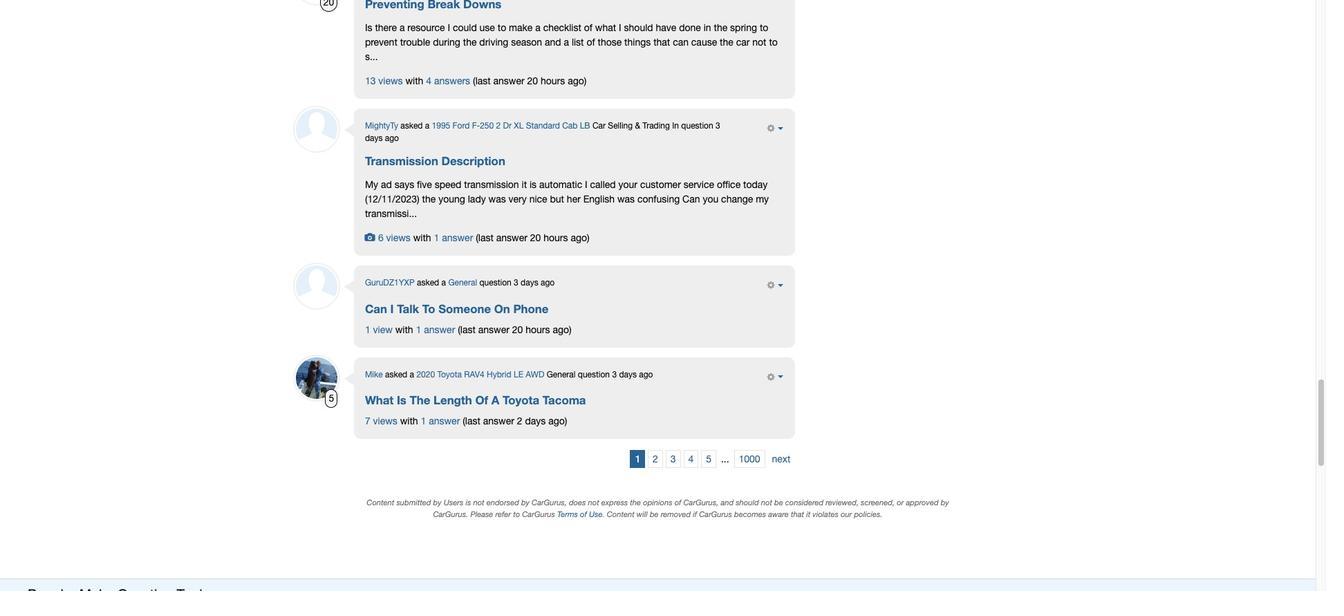 Task type: describe. For each thing, give the bounding box(es) containing it.
screened,
[[861, 498, 895, 507]]

answer down a
[[483, 416, 514, 427]]

1 answer link for length
[[421, 416, 460, 427]]

1 horizontal spatial content
[[607, 509, 635, 518]]

ago) for 1 view with 1 answer (last answer 20 hours ago)
[[553, 324, 572, 335]]

answer down length
[[429, 416, 460, 427]]

express
[[601, 498, 628, 507]]

ago inside car selling & trading in             question             3 days ago
[[385, 134, 399, 143]]

selling
[[608, 121, 633, 131]]

.
[[603, 509, 605, 518]]

hours for 13 views with 4 answers (last answer 20 hours ago)
[[541, 75, 565, 87]]

rav4
[[464, 370, 485, 379]]

if
[[693, 509, 697, 518]]

20 for 13 views with 4 answers (last answer 20 hours ago)
[[527, 75, 538, 87]]

customer
[[640, 179, 681, 190]]

13 views link
[[365, 75, 403, 87]]

(12/11/2023)
[[365, 194, 419, 205]]

with for 13 views
[[405, 75, 423, 87]]

list
[[572, 37, 584, 48]]

answer down very
[[496, 233, 527, 244]]

ago) for 7 views with 1 answer (last answer 2 days ago)
[[548, 416, 567, 427]]

transmission
[[365, 154, 438, 168]]

and inside content submitted by users is not endorsed by cargurus, does not express the opinions of cargurus, and should not be considered reviewed, screened, or approved by cargurus. please refer to cargurus
[[721, 498, 734, 507]]

0 vertical spatial 5
[[329, 393, 334, 404]]

answer down on
[[478, 324, 509, 335]]

1 link
[[630, 450, 645, 468]]

transmission description
[[365, 154, 505, 168]]

car
[[736, 37, 750, 48]]

of left what
[[584, 22, 593, 33]]

i inside my ad says five speed transmission it is automatic   i called your customer service office today (12/11/2023) the young lady was  very nice but her english was confusing   can you change my transmissi...
[[585, 179, 587, 190]]

(last down lady at the top left of page
[[476, 233, 494, 244]]

content submitted by users is not endorsed by cargurus, does not express the opinions of cargurus, and should not be considered reviewed, screened, or approved by cargurus. please refer to cargurus
[[367, 498, 949, 518]]

users
[[444, 498, 463, 507]]

can
[[673, 37, 689, 48]]

1 down 'talk'
[[416, 324, 421, 335]]

car
[[592, 121, 606, 131]]

2 by from the left
[[521, 498, 530, 507]]

change
[[721, 194, 753, 205]]

is there a resource i could use to make a checklist of what i should  have done  in the spring to prevent trouble during the driving season and a list of those  things that can  cause the car not to s...
[[365, 22, 778, 62]]

2 was from the left
[[617, 194, 635, 205]]

1 view link
[[365, 324, 393, 335]]

that inside is there a resource i could use to make a checklist of what i should  have done  in the spring to prevent trouble during the driving season and a list of those  things that can  cause the car not to s...
[[653, 37, 670, 48]]

confusing
[[637, 194, 680, 205]]

transmission
[[464, 179, 519, 190]]

talk
[[397, 302, 419, 316]]

question inside car selling & trading in             question             3 days ago
[[681, 121, 713, 131]]

refer
[[495, 509, 511, 518]]

removed
[[661, 509, 691, 518]]

aware
[[768, 509, 789, 518]]

2 inside the 'pagination navigation' navigation
[[653, 454, 658, 465]]

0 horizontal spatial 4
[[426, 75, 432, 87]]

use
[[589, 509, 603, 518]]

phone
[[513, 302, 549, 316]]

my
[[365, 179, 378, 190]]

should inside content submitted by users is not endorsed by cargurus, does not express the opinions of cargurus, and should not be considered reviewed, screened, or approved by cargurus. please refer to cargurus
[[736, 498, 759, 507]]

things
[[624, 37, 651, 48]]

answers
[[434, 75, 470, 87]]

mightyty asked a 1995 ford f-250 2 dr xl standard cab lb
[[365, 121, 590, 131]]

mightyty
[[365, 121, 398, 131]]

mightyty link
[[365, 121, 398, 131]]

car selling & trading in             question             3 days ago
[[365, 121, 720, 143]]

should inside is there a resource i could use to make a checklist of what i should  have done  in the spring to prevent trouble during the driving season and a list of those  things that can  cause the car not to s...
[[624, 22, 653, 33]]

i left 'talk'
[[390, 302, 394, 316]]

the inside content submitted by users is not endorsed by cargurus, does not express the opinions of cargurus, and should not be considered reviewed, screened, or approved by cargurus. please refer to cargurus
[[630, 498, 641, 507]]

content inside content submitted by users is not endorsed by cargurus, does not express the opinions of cargurus, and should not be considered reviewed, screened, or approved by cargurus. please refer to cargurus
[[367, 498, 394, 507]]

2020
[[416, 370, 435, 379]]

my ad says five speed transmission it is automatic   i called your customer service office today (12/11/2023) the young lady was  very nice but her english was confusing   can you change my transmissi...
[[365, 179, 769, 219]]

4 answers link
[[426, 75, 470, 87]]

but
[[550, 194, 564, 205]]

please
[[470, 509, 493, 518]]

to right "spring"
[[760, 22, 768, 33]]

description
[[441, 154, 505, 168]]

20 for 1 view with 1 answer (last answer 20 hours ago)
[[512, 324, 523, 335]]

policies.
[[854, 509, 883, 518]]

6 views link
[[365, 233, 411, 244]]

of inside content submitted by users is not endorsed by cargurus, does not express the opinions of cargurus, and should not be considered reviewed, screened, or approved by cargurus. please refer to cargurus
[[675, 498, 681, 507]]

to right the use
[[498, 22, 506, 33]]

4 inside the 'pagination navigation' navigation
[[688, 454, 694, 465]]

0 horizontal spatial question
[[479, 278, 511, 288]]

2 link
[[648, 450, 663, 468]]

0 vertical spatial general
[[448, 278, 477, 288]]

not up aware on the bottom of page
[[761, 498, 772, 507]]

s...
[[365, 51, 378, 62]]

1000 link
[[734, 450, 765, 468]]

of left use
[[580, 509, 587, 518]]

7
[[365, 416, 370, 427]]

1 horizontal spatial that
[[791, 509, 804, 518]]

a for mike asked a 2020 toyota rav4 hybrid le awd general             question             3 days ago
[[410, 370, 414, 379]]

my
[[756, 194, 769, 205]]

today
[[743, 179, 768, 190]]

your
[[618, 179, 637, 190]]

a
[[491, 393, 499, 407]]

make
[[509, 22, 533, 33]]

5 inside the 'pagination navigation' navigation
[[706, 454, 711, 465]]

could
[[453, 22, 477, 33]]

1 vertical spatial is
[[397, 393, 406, 407]]

young
[[439, 194, 465, 205]]

250
[[480, 121, 494, 131]]

3 inside the 'pagination navigation' navigation
[[671, 454, 676, 465]]

1 down the young
[[434, 233, 439, 244]]

english
[[583, 194, 615, 205]]

the right in on the top right of page
[[714, 22, 728, 33]]

2020 toyota rav4 hybrid le awd link
[[416, 370, 544, 379]]

the
[[410, 393, 430, 407]]

with for 1 view
[[395, 324, 413, 335]]

gurudz1yxp link
[[365, 278, 415, 288]]

length
[[434, 393, 472, 407]]

someone
[[438, 302, 491, 316]]

1 cargurus, from the left
[[532, 498, 567, 507]]

mike
[[365, 370, 383, 379]]

newest tab panel
[[293, 0, 795, 468]]

xl
[[514, 121, 524, 131]]

asked for is
[[385, 370, 407, 379]]

7 views with 1 answer (last answer 2 days ago)
[[365, 416, 567, 427]]

1995 ford f-250 2 dr xl standard cab lb link
[[432, 121, 590, 131]]

next link
[[768, 451, 795, 467]]

13
[[365, 75, 376, 87]]

answer down driving at the left top
[[493, 75, 525, 87]]

days inside car selling & trading in             question             3 days ago
[[365, 134, 383, 143]]

mike asked a 2020 toyota rav4 hybrid le awd general             question             3 days ago
[[365, 370, 653, 379]]

terms
[[557, 509, 578, 518]]

&
[[635, 121, 640, 131]]

1 down the
[[421, 416, 426, 427]]

1000
[[739, 454, 760, 465]]

2 cargurus from the left
[[699, 509, 732, 518]]

cargurus inside content submitted by users is not endorsed by cargurus, does not express the opinions of cargurus, and should not be considered reviewed, screened, or approved by cargurus. please refer to cargurus
[[522, 509, 555, 518]]

a left list
[[564, 37, 569, 48]]

views for 6
[[386, 233, 411, 244]]

with for 7 views
[[400, 416, 418, 427]]

13 views with 4 answers (last answer 20 hours ago)
[[365, 75, 587, 87]]

what is the length of a toyota tacoma link
[[365, 393, 586, 407]]

cause
[[691, 37, 717, 48]]

cab
[[562, 121, 578, 131]]

the left the car
[[720, 37, 733, 48]]

of
[[475, 393, 488, 407]]



Task type: locate. For each thing, give the bounding box(es) containing it.
and down checklist
[[545, 37, 561, 48]]

(last down what is the length of a toyota tacoma link
[[463, 416, 480, 427]]

called
[[590, 179, 616, 190]]

1 vertical spatial be
[[650, 509, 659, 518]]

cargurus, up terms
[[532, 498, 567, 507]]

toyota inside what is the length of a toyota tacoma link
[[503, 393, 539, 407]]

0 vertical spatial 2
[[496, 121, 501, 131]]

0 horizontal spatial 2
[[496, 121, 501, 131]]

i left "called"
[[585, 179, 587, 190]]

0 horizontal spatial ago
[[385, 134, 399, 143]]

(last for 1 view
[[458, 324, 476, 335]]

terms of use . content will be removed if cargurus becomes aware that it violates our policies.
[[557, 509, 883, 518]]

0 vertical spatial is
[[365, 22, 372, 33]]

le
[[514, 370, 523, 379]]

with down the
[[400, 416, 418, 427]]

hours down is there a resource i could use to make a checklist of what i should  have done  in the spring to prevent trouble during the driving season and a list of those  things that can  cause the car not to s...
[[541, 75, 565, 87]]

mike link
[[365, 370, 383, 379]]

a right make
[[535, 22, 541, 33]]

2 horizontal spatial ago
[[639, 370, 653, 379]]

1 horizontal spatial by
[[521, 498, 530, 507]]

5
[[329, 393, 334, 404], [706, 454, 711, 465]]

0 vertical spatial should
[[624, 22, 653, 33]]

1 vertical spatial toyota
[[503, 393, 539, 407]]

standard
[[526, 121, 560, 131]]

tacoma
[[543, 393, 586, 407]]

awd
[[526, 370, 544, 379]]

dr
[[503, 121, 512, 131]]

lb
[[580, 121, 590, 131]]

3
[[716, 121, 720, 131], [514, 278, 518, 288], [612, 370, 617, 379], [671, 454, 676, 465]]

1 vertical spatial 2
[[517, 416, 522, 427]]

cargurus right if on the right bottom of the page
[[699, 509, 732, 518]]

5 left ...
[[706, 454, 711, 465]]

1 vertical spatial 1 answer link
[[416, 324, 455, 335]]

a left "general" link
[[442, 278, 446, 288]]

1 horizontal spatial be
[[774, 498, 783, 507]]

0 vertical spatial asked
[[400, 121, 423, 131]]

it up very
[[522, 179, 527, 190]]

2 vertical spatial 1 answer link
[[421, 416, 460, 427]]

1995
[[432, 121, 450, 131]]

a for gurudz1yxp asked a general question             3 days ago
[[442, 278, 446, 288]]

pagination navigation navigation
[[293, 449, 795, 468]]

1 vertical spatial that
[[791, 509, 804, 518]]

2 for days
[[517, 416, 522, 427]]

(last down someone on the left of page
[[458, 324, 476, 335]]

2 right 1 link
[[653, 454, 658, 465]]

have
[[656, 22, 676, 33]]

1 horizontal spatial 4
[[688, 454, 694, 465]]

not
[[752, 37, 766, 48], [473, 498, 484, 507], [588, 498, 599, 507], [761, 498, 772, 507]]

4 right 3 link
[[688, 454, 694, 465]]

that down 'considered'
[[791, 509, 804, 518]]

1 vertical spatial can
[[365, 302, 387, 316]]

5 link
[[701, 450, 716, 468]]

cargurus, up if on the right bottom of the page
[[683, 498, 719, 507]]

hours down but
[[544, 233, 568, 244]]

1 vertical spatial content
[[607, 509, 635, 518]]

1 vertical spatial hours
[[544, 233, 568, 244]]

0 horizontal spatial cargurus
[[522, 509, 555, 518]]

1 left view
[[365, 324, 370, 335]]

0 vertical spatial hours
[[541, 75, 565, 87]]

that down have
[[653, 37, 670, 48]]

4 left answers
[[426, 75, 432, 87]]

with down 'talk'
[[395, 324, 413, 335]]

in
[[672, 121, 679, 131]]

can up 1 view link at the left bottom of page
[[365, 302, 387, 316]]

1 horizontal spatial is
[[397, 393, 406, 407]]

the
[[714, 22, 728, 33], [463, 37, 477, 48], [720, 37, 733, 48], [422, 194, 436, 205], [630, 498, 641, 507]]

be
[[774, 498, 783, 507], [650, 509, 659, 518]]

1 horizontal spatial should
[[736, 498, 759, 507]]

a left 1995
[[425, 121, 430, 131]]

of up removed at the bottom of the page
[[675, 498, 681, 507]]

the down could
[[463, 37, 477, 48]]

asked left 1995
[[400, 121, 423, 131]]

0 vertical spatial question
[[681, 121, 713, 131]]

1 vertical spatial is
[[466, 498, 471, 507]]

the down five
[[422, 194, 436, 205]]

with right 6 views
[[413, 233, 431, 244]]

is inside content submitted by users is not endorsed by cargurus, does not express the opinions of cargurus, and should not be considered reviewed, screened, or approved by cargurus. please refer to cargurus
[[466, 498, 471, 507]]

gurudz1yxp
[[365, 278, 415, 288]]

i up during
[[448, 22, 450, 33]]

and inside is there a resource i could use to make a checklist of what i should  have done  in the spring to prevent trouble during the driving season and a list of those  things that can  cause the car not to s...
[[545, 37, 561, 48]]

asked for i
[[417, 278, 439, 288]]

hours down phone
[[526, 324, 550, 335]]

3 link
[[666, 450, 681, 468]]

cargurus left terms
[[522, 509, 555, 518]]

endorsed
[[487, 498, 519, 507]]

be right will
[[650, 509, 659, 518]]

4 link
[[683, 450, 699, 468]]

toyota right a
[[503, 393, 539, 407]]

0 vertical spatial 1 answer link
[[434, 233, 473, 244]]

1 horizontal spatial 5
[[706, 454, 711, 465]]

0 horizontal spatial was
[[489, 194, 506, 205]]

2 horizontal spatial question
[[681, 121, 713, 131]]

1 answer link for to
[[416, 324, 455, 335]]

2 vertical spatial views
[[373, 416, 397, 427]]

general up someone on the left of page
[[448, 278, 477, 288]]

1 left '2' link on the left of page
[[635, 454, 640, 465]]

1 by from the left
[[433, 498, 442, 507]]

is up nice
[[530, 179, 537, 190]]

views right the 7
[[373, 416, 397, 427]]

views right 13
[[378, 75, 403, 87]]

to right the car
[[769, 37, 778, 48]]

1 answer link down length
[[421, 416, 460, 427]]

not up the please
[[473, 498, 484, 507]]

1 horizontal spatial general
[[547, 370, 576, 379]]

cargurus
[[522, 509, 555, 518], [699, 509, 732, 518]]

asked up to
[[417, 278, 439, 288]]

question up tacoma
[[578, 370, 610, 379]]

answer down to
[[424, 324, 455, 335]]

views for 13
[[378, 75, 403, 87]]

2 vertical spatial asked
[[385, 370, 407, 379]]

to
[[422, 302, 435, 316]]

0 horizontal spatial be
[[650, 509, 659, 518]]

is inside is there a resource i could use to make a checklist of what i should  have done  in the spring to prevent trouble during the driving season and a list of those  things that can  cause the car not to s...
[[365, 22, 372, 33]]

the inside my ad says five speed transmission it is automatic   i called your customer service office today (12/11/2023) the young lady was  very nice but her english was confusing   can you change my transmissi...
[[422, 194, 436, 205]]

1 vertical spatial asked
[[417, 278, 439, 288]]

1 vertical spatial should
[[736, 498, 759, 507]]

6 views
[[378, 233, 411, 244]]

what is the length of a toyota tacoma
[[365, 393, 586, 407]]

is left there on the left top of the page
[[365, 22, 372, 33]]

to right refer
[[513, 509, 520, 518]]

trading
[[643, 121, 670, 131]]

what
[[595, 22, 616, 33]]

0 vertical spatial that
[[653, 37, 670, 48]]

will
[[637, 509, 648, 518]]

1 horizontal spatial can
[[682, 194, 700, 205]]

asked
[[400, 121, 423, 131], [417, 278, 439, 288], [385, 370, 407, 379]]

submitted
[[396, 498, 431, 507]]

1 horizontal spatial cargurus,
[[683, 498, 719, 507]]

2 horizontal spatial 2
[[653, 454, 658, 465]]

during
[[433, 37, 460, 48]]

0 horizontal spatial is
[[365, 22, 372, 33]]

2 up the 'pagination navigation' navigation at the bottom of the page
[[517, 416, 522, 427]]

by right endorsed
[[521, 498, 530, 507]]

1 answer link down to
[[416, 324, 455, 335]]

1 vertical spatial views
[[386, 233, 411, 244]]

reviewed,
[[826, 498, 859, 507]]

of
[[584, 22, 593, 33], [587, 37, 595, 48], [675, 498, 681, 507], [580, 509, 587, 518]]

not inside is there a resource i could use to make a checklist of what i should  have done  in the spring to prevent trouble during the driving season and a list of those  things that can  cause the car not to s...
[[752, 37, 766, 48]]

hours
[[541, 75, 565, 87], [544, 233, 568, 244], [526, 324, 550, 335]]

it inside my ad says five speed transmission it is automatic   i called your customer service office today (12/11/2023) the young lady was  very nice but her english was confusing   can you change my transmissi...
[[522, 179, 527, 190]]

and up terms of use . content will be removed if cargurus becomes aware that it violates our policies.
[[721, 498, 734, 507]]

views for 7
[[373, 416, 397, 427]]

1 horizontal spatial question
[[578, 370, 610, 379]]

0 horizontal spatial should
[[624, 22, 653, 33]]

her
[[567, 194, 581, 205]]

(last for 13 views
[[473, 75, 491, 87]]

1 horizontal spatial 2
[[517, 416, 522, 427]]

1 horizontal spatial cargurus
[[699, 509, 732, 518]]

checklist
[[543, 22, 581, 33]]

0 vertical spatial views
[[378, 75, 403, 87]]

was down transmission
[[489, 194, 506, 205]]

views right 6
[[386, 233, 411, 244]]

content left submitted
[[367, 498, 394, 507]]

0 horizontal spatial 5
[[329, 393, 334, 404]]

with
[[405, 75, 423, 87], [413, 233, 431, 244], [395, 324, 413, 335], [400, 416, 418, 427]]

it down 'considered'
[[806, 509, 810, 518]]

0 horizontal spatial toyota
[[437, 370, 462, 379]]

general link
[[448, 278, 477, 288]]

0 vertical spatial it
[[522, 179, 527, 190]]

2 vertical spatial question
[[578, 370, 610, 379]]

1 answer link down the young
[[434, 233, 473, 244]]

in
[[704, 22, 711, 33]]

opinions
[[643, 498, 672, 507]]

answer down the young
[[442, 233, 473, 244]]

ago) for 13 views with 4 answers (last answer 20 hours ago)
[[568, 75, 587, 87]]

1 horizontal spatial toyota
[[503, 393, 539, 407]]

0 vertical spatial 20
[[527, 75, 538, 87]]

by right approved
[[941, 498, 949, 507]]

general
[[448, 278, 477, 288], [547, 370, 576, 379]]

content down express
[[607, 509, 635, 518]]

0 horizontal spatial and
[[545, 37, 561, 48]]

by left users
[[433, 498, 442, 507]]

toyota right 2020
[[437, 370, 462, 379]]

with right 13 views link in the top left of the page
[[405, 75, 423, 87]]

20 down season
[[527, 75, 538, 87]]

ford
[[453, 121, 470, 131]]

to inside content submitted by users is not endorsed by cargurus, does not express the opinions of cargurus, and should not be considered reviewed, screened, or approved by cargurus. please refer to cargurus
[[513, 509, 520, 518]]

was
[[489, 194, 506, 205], [617, 194, 635, 205]]

0 horizontal spatial content
[[367, 498, 394, 507]]

a for mightyty asked a 1995 ford f-250 2 dr xl standard cab lb
[[425, 121, 430, 131]]

the up will
[[630, 498, 641, 507]]

not up use
[[588, 498, 599, 507]]

be inside content submitted by users is not endorsed by cargurus, does not express the opinions of cargurus, and should not be considered reviewed, screened, or approved by cargurus. please refer to cargurus
[[774, 498, 783, 507]]

spring
[[730, 22, 757, 33]]

speed
[[435, 179, 461, 190]]

2 horizontal spatial by
[[941, 498, 949, 507]]

1 vertical spatial and
[[721, 498, 734, 507]]

0 horizontal spatial by
[[433, 498, 442, 507]]

0 vertical spatial can
[[682, 194, 700, 205]]

1 vertical spatial 5
[[706, 454, 711, 465]]

1 horizontal spatial it
[[806, 509, 810, 518]]

0 vertical spatial be
[[774, 498, 783, 507]]

is left the
[[397, 393, 406, 407]]

what
[[365, 393, 394, 407]]

question
[[681, 121, 713, 131], [479, 278, 511, 288], [578, 370, 610, 379]]

is
[[530, 179, 537, 190], [466, 498, 471, 507]]

2 for dr
[[496, 121, 501, 131]]

2 left dr
[[496, 121, 501, 131]]

2 vertical spatial 2
[[653, 454, 658, 465]]

1 vertical spatial general
[[547, 370, 576, 379]]

trouble
[[400, 37, 430, 48]]

1 cargurus from the left
[[522, 509, 555, 518]]

0 horizontal spatial is
[[466, 498, 471, 507]]

2 vertical spatial ago
[[639, 370, 653, 379]]

a right there on the left top of the page
[[400, 22, 405, 33]]

1 horizontal spatial was
[[617, 194, 635, 205]]

0 horizontal spatial general
[[448, 278, 477, 288]]

(last right answers
[[473, 75, 491, 87]]

asked right mike
[[385, 370, 407, 379]]

should up things
[[624, 22, 653, 33]]

service
[[684, 179, 714, 190]]

hours for 1 view with 1 answer (last answer 20 hours ago)
[[526, 324, 550, 335]]

0 vertical spatial and
[[545, 37, 561, 48]]

1 was from the left
[[489, 194, 506, 205]]

asked for description
[[400, 121, 423, 131]]

1 vertical spatial question
[[479, 278, 511, 288]]

0 horizontal spatial it
[[522, 179, 527, 190]]

is right users
[[466, 498, 471, 507]]

i
[[448, 22, 450, 33], [619, 22, 621, 33], [585, 179, 587, 190], [390, 302, 394, 316]]

of right list
[[587, 37, 595, 48]]

20 down phone
[[512, 324, 523, 335]]

1 horizontal spatial ago
[[541, 278, 555, 288]]

question right in
[[681, 121, 713, 131]]

was down your
[[617, 194, 635, 205]]

should up becomes
[[736, 498, 759, 507]]

0 horizontal spatial cargurus,
[[532, 498, 567, 507]]

1 horizontal spatial is
[[530, 179, 537, 190]]

1 vertical spatial 4
[[688, 454, 694, 465]]

ago)
[[568, 75, 587, 87], [571, 233, 589, 244], [553, 324, 572, 335], [548, 416, 567, 427]]

can down "service"
[[682, 194, 700, 205]]

1 view with 1 answer (last answer 20 hours ago)
[[365, 324, 572, 335]]

can inside my ad says five speed transmission it is automatic   i called your customer service office today (12/11/2023) the young lady was  very nice but her english was confusing   can you change my transmissi...
[[682, 194, 700, 205]]

becomes
[[734, 509, 766, 518]]

...
[[721, 454, 729, 465]]

0 horizontal spatial can
[[365, 302, 387, 316]]

(last for 7 views
[[463, 416, 480, 427]]

5 left 'what'
[[329, 393, 334, 404]]

3 inside car selling & trading in             question             3 days ago
[[716, 121, 720, 131]]

very
[[509, 194, 527, 205]]

question up on
[[479, 278, 511, 288]]

and
[[545, 37, 561, 48], [721, 498, 734, 507]]

or
[[897, 498, 904, 507]]

0 vertical spatial ago
[[385, 134, 399, 143]]

0 horizontal spatial that
[[653, 37, 670, 48]]

season
[[511, 37, 542, 48]]

2 cargurus, from the left
[[683, 498, 719, 507]]

should
[[624, 22, 653, 33], [736, 498, 759, 507]]

nice
[[529, 194, 547, 205]]

0 vertical spatial toyota
[[437, 370, 462, 379]]

a left 2020
[[410, 370, 414, 379]]

2 vertical spatial 20
[[512, 324, 523, 335]]

use
[[480, 22, 495, 33]]

terms of use link
[[557, 509, 603, 518]]

0 vertical spatial is
[[530, 179, 537, 190]]

3 by from the left
[[941, 498, 949, 507]]

1 inside the 'pagination navigation' navigation
[[635, 454, 640, 465]]

on
[[494, 302, 510, 316]]

0 vertical spatial content
[[367, 498, 394, 507]]

1 vertical spatial ago
[[541, 278, 555, 288]]

1 vertical spatial 20
[[530, 233, 541, 244]]

office
[[717, 179, 741, 190]]

be up aware on the bottom of page
[[774, 498, 783, 507]]

that
[[653, 37, 670, 48], [791, 509, 804, 518]]

i right what
[[619, 22, 621, 33]]

general up tacoma
[[547, 370, 576, 379]]

1 horizontal spatial and
[[721, 498, 734, 507]]

a for is there a resource i could use to make a checklist of what i should  have done  in the spring to prevent trouble during the driving season and a list of those  things that can  cause the car not to s...
[[400, 22, 405, 33]]

approved
[[906, 498, 939, 507]]

1 vertical spatial it
[[806, 509, 810, 518]]

is inside my ad says five speed transmission it is automatic   i called your customer service office today (12/11/2023) the young lady was  very nice but her english was confusing   can you change my transmissi...
[[530, 179, 537, 190]]

considered
[[785, 498, 824, 507]]

0 vertical spatial 4
[[426, 75, 432, 87]]

2 vertical spatial hours
[[526, 324, 550, 335]]

1 answer link
[[434, 233, 473, 244], [416, 324, 455, 335], [421, 416, 460, 427]]



Task type: vqa. For each thing, say whether or not it's contained in the screenshot.
the topmost content
yes



